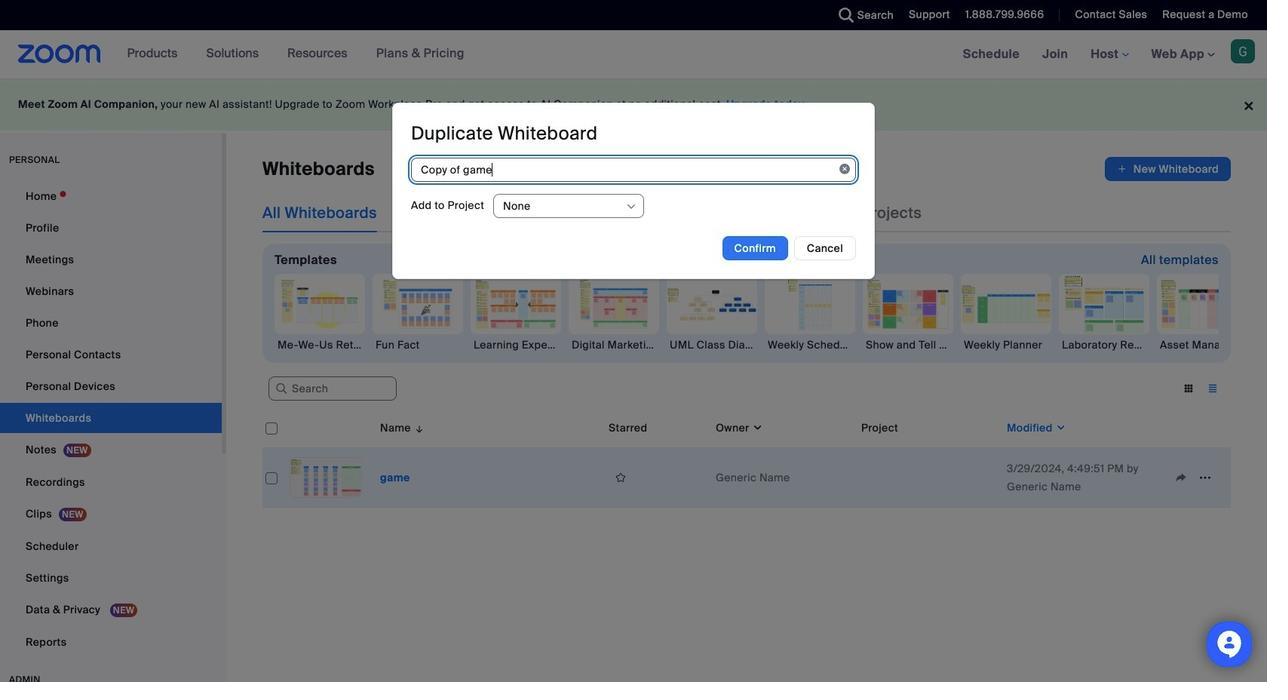 Task type: vqa. For each thing, say whether or not it's contained in the screenshot.
Hide Personal Meeting ID image
no



Task type: locate. For each thing, give the bounding box(es) containing it.
asset management element
[[1158, 337, 1248, 352]]

dialog
[[392, 102, 876, 279]]

footer
[[0, 78, 1268, 131]]

digital marketing canvas element
[[569, 337, 660, 352]]

Whiteboard Title text field
[[411, 157, 857, 182]]

heading
[[411, 121, 598, 145]]

laboratory report element
[[1060, 337, 1150, 352]]

me-we-us retrospective element
[[275, 337, 365, 352]]

application
[[1106, 157, 1232, 181], [263, 408, 1232, 508], [609, 466, 704, 489]]

weekly planner element
[[962, 337, 1052, 352]]

personal menu menu
[[0, 181, 222, 659]]

Search text field
[[269, 377, 397, 401]]

list mode, selected image
[[1202, 382, 1226, 395]]

show options image
[[626, 200, 638, 213]]

tabs of all whiteboard page tab list
[[263, 193, 922, 232]]

banner
[[0, 30, 1268, 79]]

thumbnail of game image
[[291, 458, 362, 497]]

arrow down image
[[411, 419, 425, 437]]

cell
[[856, 448, 1002, 508]]



Task type: describe. For each thing, give the bounding box(es) containing it.
meetings navigation
[[952, 30, 1268, 79]]

show and tell with a twist element
[[863, 337, 954, 352]]

learning experience canvas element
[[471, 337, 562, 352]]

game, modified at mar 29, 2024 by generic name, link image
[[290, 457, 362, 498]]

grid mode, not selected image
[[1177, 382, 1202, 395]]

product information navigation
[[116, 30, 476, 78]]

fun fact element
[[373, 337, 463, 352]]

uml class diagram element
[[667, 337, 758, 352]]

game element
[[380, 471, 410, 485]]

weekly schedule element
[[765, 337, 856, 352]]



